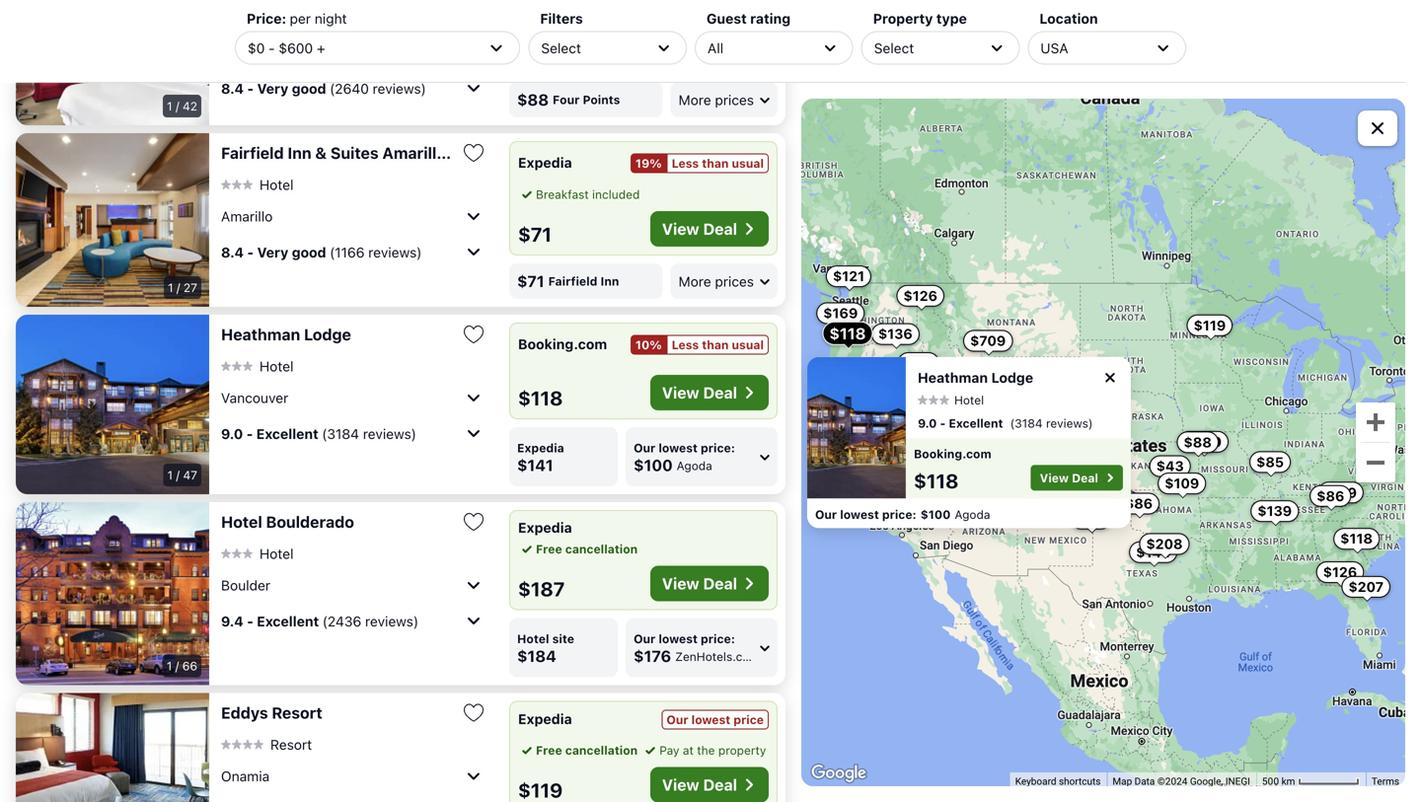 Task type: describe. For each thing, give the bounding box(es) containing it.
shortcuts
[[1060, 776, 1101, 788]]

map data ©2024 google, inegi
[[1113, 776, 1251, 788]]

view for $71
[[662, 220, 700, 238]]

location
[[1040, 10, 1099, 27]]

$139 button
[[1251, 501, 1300, 523]]

hotel boulderado
[[221, 513, 354, 532]]

google image
[[807, 761, 872, 787]]

per
[[290, 10, 311, 27]]

vancouver button
[[221, 382, 486, 414]]

2 free cancellation button from the top
[[518, 742, 638, 760]]

less for $141
[[672, 338, 699, 352]]

1 free from the top
[[536, 543, 563, 556]]

select for property type
[[875, 40, 915, 56]]

prices for $71
[[715, 273, 754, 290]]

deal for $119
[[704, 776, 738, 795]]

google,
[[1191, 776, 1224, 788]]

hotel up '$467'
[[955, 393, 984, 407]]

keyboard
[[1016, 776, 1057, 788]]

four
[[553, 93, 580, 107]]

heathman lodge inside heathman lodge button
[[221, 325, 351, 344]]

$81
[[855, 469, 881, 486]]

1 horizontal spatial $126
[[1324, 564, 1358, 581]]

inn for fairfield inn
[[601, 275, 620, 288]]

view deal button up $191
[[1031, 465, 1124, 491]]

fairfield inn & suites amarillo west/medical center button
[[221, 143, 609, 163]]

keyboard shortcuts button
[[1016, 775, 1101, 789]]

500 km
[[1263, 776, 1298, 788]]

1 horizontal spatial $119 button
[[1319, 482, 1365, 504]]

$207
[[1349, 579, 1384, 595]]

lowest inside our lowest price: $176 zenhotels.com
[[659, 632, 698, 646]]

terms link
[[1373, 776, 1400, 788]]

view deal button down 19% less than usual
[[651, 211, 769, 247]]

27
[[184, 281, 197, 295]]

price: for $100
[[701, 441, 736, 455]]

view deal button down "10% less than usual" on the top of page
[[651, 375, 769, 411]]

hotel button for heathman
[[221, 358, 294, 375]]

the
[[697, 744, 715, 758]]

$118 up $207
[[1341, 531, 1374, 547]]

view left all
[[662, 38, 700, 57]]

eddys resort, (onamia, usa) image
[[16, 694, 209, 803]]

night
[[315, 10, 347, 27]]

$86 for $86
[[1126, 496, 1154, 512]]

inn for fairfield inn & suites amarillo west/medical center
[[288, 144, 312, 162]]

&
[[315, 144, 327, 162]]

eddys resort button
[[221, 704, 454, 723]]

1 vertical spatial price:
[[883, 508, 917, 522]]

- right $0
[[269, 40, 275, 56]]

more for $71
[[679, 273, 712, 290]]

fairfield inn & suites amarillo west/medical center
[[221, 144, 609, 162]]

resort inside 'button'
[[271, 737, 312, 753]]

$72
[[862, 467, 888, 483]]

reviews) right (1166
[[369, 244, 422, 260]]

good for (2640 reviews)
[[292, 80, 326, 97]]

0 horizontal spatial booking.com
[[518, 336, 608, 353]]

$187 button
[[1042, 420, 1089, 442]]

0 horizontal spatial 9.0
[[221, 426, 243, 442]]

$88 down filters
[[518, 41, 557, 64]]

$709
[[971, 333, 1007, 349]]

$85
[[1257, 454, 1285, 470]]

lowest inside the our lowest price: $100 agoda
[[659, 441, 698, 455]]

1 for fairfield
[[168, 281, 173, 295]]

weatherby lake
[[221, 44, 324, 60]]

deal up $191
[[1072, 471, 1099, 485]]

zenhotels.com
[[676, 650, 760, 664]]

type
[[937, 10, 968, 27]]

view up $191
[[1040, 471, 1069, 485]]

1 horizontal spatial agoda
[[955, 508, 991, 522]]

0 horizontal spatial $86 button
[[940, 467, 982, 489]]

10%
[[636, 338, 662, 352]]

four points
[[553, 93, 621, 107]]

at
[[683, 744, 694, 758]]

$119 inside $119 $139
[[1326, 485, 1358, 501]]

$109 button
[[1158, 473, 1207, 495]]

1 for heathman
[[167, 469, 173, 482]]

very for 8.4 - very good (1166 reviews)
[[257, 244, 289, 260]]

$93 $208 $88
[[1078, 434, 1212, 552]]

1 horizontal spatial our lowest price: $100 agoda
[[815, 508, 991, 522]]

©2024
[[1158, 776, 1188, 788]]

1 horizontal spatial (3184
[[1011, 417, 1043, 430]]

points
[[583, 93, 621, 107]]

all
[[708, 40, 724, 56]]

reviews) up $85 $81
[[1047, 417, 1093, 430]]

$99
[[920, 409, 948, 425]]

$467
[[969, 412, 1005, 428]]

$467 button
[[963, 410, 1012, 431]]

amarillo button
[[221, 200, 486, 232]]

resort inside button
[[272, 704, 323, 723]]

1 left 42
[[167, 99, 172, 113]]

8.4 for 8.4 - very good (1166 reviews)
[[221, 244, 244, 260]]

deal for $118
[[704, 384, 738, 402]]

site
[[553, 632, 575, 646]]

$119 $139
[[1258, 485, 1358, 520]]

our lowest price
[[667, 713, 764, 727]]

lodge inside heathman lodge button
[[304, 325, 351, 344]]

more prices for $88
[[679, 92, 754, 108]]

more prices for $71
[[679, 273, 754, 290]]

center
[[557, 144, 609, 162]]

$93 button
[[1071, 508, 1112, 530]]

$71 inside the '$71' button
[[1096, 499, 1120, 516]]

0 horizontal spatial (3184
[[322, 426, 359, 442]]

$149
[[853, 444, 888, 460]]

map region
[[802, 99, 1406, 787]]

$88 left four
[[517, 90, 549, 109]]

hotel up 8.4 - very good (1166 reviews)
[[260, 177, 294, 193]]

0 vertical spatial $71
[[518, 223, 552, 246]]

our lowest price: $176 zenhotels.com
[[634, 632, 760, 666]]

$118 right the $131
[[914, 469, 959, 493]]

0 vertical spatial $119
[[1194, 317, 1227, 334]]

guest
[[707, 10, 747, 27]]

0 horizontal spatial $126 button
[[897, 285, 945, 307]]

9.4
[[221, 613, 244, 630]]

2 cancellation from the top
[[566, 744, 638, 758]]

inegi
[[1226, 776, 1251, 788]]

1 vertical spatial $118 button
[[1334, 528, 1381, 550]]

0 vertical spatial $119 button
[[1187, 315, 1234, 337]]

weatherby
[[221, 44, 290, 60]]

usual for $141
[[732, 338, 764, 352]]

0 horizontal spatial agoda
[[677, 459, 713, 473]]

$85 $81
[[855, 454, 1285, 486]]

8.4 - very good (2640 reviews)
[[221, 80, 426, 97]]

- left (1166
[[247, 244, 254, 260]]

hotel button up $0
[[221, 12, 294, 29]]

$709 button
[[964, 330, 1013, 352]]

hotel up the vancouver
[[260, 358, 294, 375]]

view deal down guest
[[662, 38, 738, 57]]

vancouver
[[221, 390, 289, 406]]

guest rating
[[707, 10, 791, 27]]

1 cancellation from the top
[[566, 543, 638, 556]]

view for $187
[[662, 575, 700, 593]]

$208 button
[[1140, 534, 1190, 555]]

- left $467 button
[[940, 417, 946, 430]]

$43 button
[[1150, 456, 1192, 478]]

price
[[734, 713, 764, 727]]

heathman lodge image
[[808, 357, 906, 499]]

$200
[[1186, 434, 1222, 450]]

view for $118
[[662, 384, 700, 402]]

resort button
[[221, 736, 312, 754]]

$395
[[1038, 429, 1074, 445]]

- down the vancouver
[[247, 426, 253, 442]]

breakfast included button
[[518, 186, 640, 203]]

reviews) down vancouver button
[[363, 426, 417, 442]]

$136 button
[[872, 324, 920, 345]]

hotel inside hotel site $184
[[517, 632, 550, 646]]

view deal up $191
[[1040, 471, 1099, 485]]

free cancellation for 2nd free cancellation button from the bottom
[[536, 543, 638, 556]]

1 horizontal spatial $100
[[921, 508, 951, 522]]

$99 button
[[913, 407, 955, 428]]

excellent right $99
[[949, 417, 1004, 430]]

four points by sheraton kansas city airport, (weatherby lake, usa) image
[[16, 0, 209, 125]]

keyboard shortcuts
[[1016, 776, 1101, 788]]

price: for $176
[[701, 632, 736, 646]]

$89 button
[[1099, 491, 1140, 513]]

our inside our lowest price: $176 zenhotels.com
[[634, 632, 656, 646]]

1 horizontal spatial lodge
[[992, 370, 1034, 386]]

2 horizontal spatial $86
[[1317, 488, 1345, 504]]

/ left 42
[[176, 99, 179, 113]]

view deal button down guest
[[651, 30, 769, 65]]

boulderado
[[266, 513, 354, 532]]

19%
[[636, 157, 662, 170]]

1 vertical spatial $187
[[518, 578, 565, 601]]

0 vertical spatial $100
[[634, 456, 673, 475]]

66
[[182, 660, 197, 673]]

1 horizontal spatial 9.0
[[918, 417, 937, 430]]

pay at the property button
[[642, 742, 767, 760]]

1 free cancellation button from the top
[[518, 541, 638, 558]]

$149 button
[[846, 442, 894, 463]]

1 vertical spatial $88 button
[[1178, 432, 1219, 454]]



Task type: locate. For each thing, give the bounding box(es) containing it.
$86 button
[[940, 467, 982, 489], [1311, 486, 1352, 507], [1119, 493, 1160, 515]]

$126 up $136
[[904, 288, 938, 304]]

deal
[[704, 38, 738, 57], [704, 220, 738, 238], [704, 384, 738, 402], [1072, 471, 1099, 485], [704, 575, 738, 593], [704, 776, 738, 795]]

1 / 42
[[167, 99, 197, 113]]

0 vertical spatial heathman
[[221, 325, 300, 344]]

amarillo up 8.4 - very good (1166 reviews)
[[221, 208, 273, 224]]

1 vertical spatial cancellation
[[566, 744, 638, 758]]

(1166
[[330, 244, 365, 260]]

onamia
[[221, 769, 270, 785]]

view deal for $118
[[662, 384, 738, 402]]

0 vertical spatial lodge
[[304, 325, 351, 344]]

agoda
[[677, 459, 713, 473], [955, 508, 991, 522]]

$131 button
[[862, 472, 908, 493]]

amarillo
[[383, 144, 446, 162], [221, 208, 273, 224]]

1 vertical spatial fairfield
[[549, 275, 598, 288]]

$118 up expedia $141
[[518, 387, 563, 410]]

2 select from the left
[[875, 40, 915, 56]]

eddys resort
[[221, 704, 323, 723]]

1 than from the top
[[702, 157, 729, 170]]

- down 'weatherby'
[[247, 80, 254, 97]]

2 good from the top
[[292, 244, 326, 260]]

usual
[[732, 157, 764, 170], [732, 338, 764, 352]]

deal for $71
[[704, 220, 738, 238]]

less right 19%
[[672, 157, 699, 170]]

1 free cancellation from the top
[[536, 543, 638, 556]]

hotel site $184
[[517, 632, 575, 666]]

8.4 for 8.4 - very good (2640 reviews)
[[221, 80, 244, 97]]

2 8.4 from the top
[[221, 244, 244, 260]]

0 horizontal spatial $126
[[904, 288, 938, 304]]

excellent for $100
[[257, 426, 319, 442]]

more prices button up "10% less than usual" on the top of page
[[671, 264, 778, 299]]

more down all
[[679, 92, 712, 108]]

0 vertical spatial agoda
[[677, 459, 713, 473]]

$187 up $85 $81
[[1049, 423, 1082, 439]]

1 very from the top
[[257, 80, 289, 97]]

0 horizontal spatial $88 button
[[898, 353, 940, 374]]

1 more from the top
[[679, 92, 712, 108]]

close image
[[1102, 369, 1120, 387]]

0 horizontal spatial 9.0 - excellent (3184 reviews)
[[221, 426, 417, 442]]

than for $71
[[702, 157, 729, 170]]

prices
[[715, 92, 754, 108], [715, 273, 754, 290]]

heathman up the vancouver
[[221, 325, 300, 344]]

heathman lodge button
[[221, 325, 454, 345]]

$187 inside button
[[1049, 423, 1082, 439]]

inn
[[288, 144, 312, 162], [601, 275, 620, 288]]

0 vertical spatial $126
[[904, 288, 938, 304]]

1 less from the top
[[672, 157, 699, 170]]

0 vertical spatial free cancellation button
[[518, 541, 638, 558]]

500
[[1263, 776, 1280, 788]]

1 left 47 at the left of the page
[[167, 469, 173, 482]]

than
[[702, 157, 729, 170], [702, 338, 729, 352]]

47
[[183, 469, 197, 482]]

amarillo inside button
[[383, 144, 446, 162]]

2 vertical spatial price:
[[701, 632, 736, 646]]

property
[[719, 744, 767, 758]]

9.4 - excellent (2436 reviews)
[[221, 613, 419, 630]]

$118 button up $207
[[1334, 528, 1381, 550]]

view deal down "10% less than usual" on the top of page
[[662, 384, 738, 402]]

/
[[176, 99, 179, 113], [177, 281, 180, 295], [176, 469, 180, 482], [175, 660, 179, 673]]

0 vertical spatial heathman lodge
[[221, 325, 351, 344]]

1 usual from the top
[[732, 157, 764, 170]]

$86
[[947, 470, 975, 486], [1317, 488, 1345, 504], [1126, 496, 1154, 512]]

1 vertical spatial $100
[[921, 508, 951, 522]]

select for filters
[[541, 40, 582, 56]]

inn down included
[[601, 275, 620, 288]]

$131
[[869, 474, 901, 490]]

excellent down the vancouver
[[257, 426, 319, 442]]

0 vertical spatial booking.com
[[518, 336, 608, 353]]

9.0
[[918, 417, 937, 430], [221, 426, 243, 442]]

0 vertical spatial 8.4
[[221, 80, 244, 97]]

-
[[269, 40, 275, 56], [247, 80, 254, 97], [247, 244, 254, 260], [940, 417, 946, 430], [247, 426, 253, 442], [247, 613, 254, 630]]

$88 button up $43
[[1178, 432, 1219, 454]]

0 horizontal spatial $119 button
[[1187, 315, 1234, 337]]

0 vertical spatial free cancellation
[[536, 543, 638, 556]]

1 more prices from the top
[[679, 92, 754, 108]]

more prices button for $88
[[671, 82, 778, 118]]

1 vertical spatial than
[[702, 338, 729, 352]]

amarillo inside button
[[221, 208, 273, 224]]

west/medical
[[450, 144, 554, 162]]

breakfast included
[[536, 188, 640, 201]]

view
[[662, 38, 700, 57], [662, 220, 700, 238], [662, 384, 700, 402], [1040, 471, 1069, 485], [662, 575, 700, 593], [662, 776, 700, 795]]

$176
[[634, 647, 672, 666]]

heathman up $99
[[918, 370, 988, 386]]

1 vertical spatial agoda
[[955, 508, 991, 522]]

9.0 - excellent (3184 reviews) down vancouver button
[[221, 426, 417, 442]]

1 8.4 from the top
[[221, 80, 244, 97]]

expedia up breakfast
[[518, 155, 572, 171]]

more prices button for $71
[[671, 264, 778, 299]]

hotel up boulder
[[221, 513, 262, 532]]

2 usual from the top
[[732, 338, 764, 352]]

0 horizontal spatial inn
[[288, 144, 312, 162]]

1 vertical spatial lodge
[[992, 370, 1034, 386]]

fairfield inn & suites amarillo west/medical center, (amarillo, usa) image
[[16, 133, 209, 307]]

$139
[[1258, 503, 1293, 520]]

1 horizontal spatial $126 button
[[1317, 562, 1365, 584]]

view deal for $71
[[662, 220, 738, 238]]

hotel boulderado button
[[221, 513, 454, 532]]

$71 button
[[1089, 497, 1127, 519]]

1 horizontal spatial $187
[[1049, 423, 1082, 439]]

$88
[[518, 41, 557, 64], [517, 90, 549, 109], [905, 355, 933, 371], [1184, 434, 1212, 451]]

0 vertical spatial than
[[702, 157, 729, 170]]

expedia down $141
[[518, 520, 572, 536]]

more prices
[[679, 92, 754, 108], [679, 273, 754, 290]]

hotel boulderado, (boulder, usa) image
[[16, 503, 209, 686]]

more up "10% less than usual" on the top of page
[[679, 273, 712, 290]]

heathman inside button
[[221, 325, 300, 344]]

1 / 66
[[167, 660, 197, 673]]

$184
[[517, 647, 557, 666]]

hotel button for hotel
[[221, 545, 294, 563]]

$118 button down $169
[[823, 322, 873, 345]]

terms
[[1373, 776, 1400, 788]]

$88 button down $136 button
[[898, 353, 940, 374]]

0 vertical spatial our lowest price: $100 agoda
[[634, 441, 736, 475]]

our
[[634, 441, 656, 455], [815, 508, 837, 522], [634, 632, 656, 646], [667, 713, 689, 727]]

select down property
[[875, 40, 915, 56]]

lake
[[294, 44, 324, 60]]

0 horizontal spatial amarillo
[[221, 208, 273, 224]]

0 vertical spatial resort
[[272, 704, 323, 723]]

$71
[[518, 223, 552, 246], [517, 272, 545, 291], [1096, 499, 1120, 516]]

fairfield left the &
[[221, 144, 284, 162]]

2 more prices button from the top
[[671, 264, 778, 299]]

view down "10% less than usual" on the top of page
[[662, 384, 700, 402]]

free
[[536, 543, 563, 556], [536, 744, 563, 758]]

1 vertical spatial free cancellation
[[536, 744, 638, 758]]

1 vertical spatial free
[[536, 744, 563, 758]]

pay at the property
[[660, 744, 767, 758]]

view up our lowest price: $176 zenhotels.com
[[662, 575, 700, 593]]

1 vertical spatial good
[[292, 244, 326, 260]]

1 vertical spatial free cancellation button
[[518, 742, 638, 760]]

1 vertical spatial more prices
[[679, 273, 754, 290]]

fairfield inn
[[549, 275, 620, 288]]

0 horizontal spatial select
[[541, 40, 582, 56]]

/ left 66
[[175, 660, 179, 673]]

1 vertical spatial $119 button
[[1319, 482, 1365, 504]]

booking.com down the $99 button
[[914, 447, 992, 461]]

1 vertical spatial $126
[[1324, 564, 1358, 581]]

less right "10%"
[[672, 338, 699, 352]]

1 horizontal spatial booking.com
[[914, 447, 992, 461]]

$126 button down $119 $139
[[1317, 562, 1365, 584]]

2 very from the top
[[257, 244, 289, 260]]

more prices down all
[[679, 92, 754, 108]]

1 vertical spatial very
[[257, 244, 289, 260]]

inn inside button
[[288, 144, 312, 162]]

heathman lodge, (vancouver, usa) image
[[16, 315, 209, 495]]

1 horizontal spatial select
[[875, 40, 915, 56]]

1 horizontal spatial heathman
[[918, 370, 988, 386]]

0 vertical spatial $187
[[1049, 423, 1082, 439]]

resort up the resort 'button'
[[272, 704, 323, 723]]

free cancellation
[[536, 543, 638, 556], [536, 744, 638, 758]]

1 horizontal spatial $86
[[1126, 496, 1154, 512]]

9.0 left $467 button
[[918, 417, 937, 430]]

view deal button down pay at the property
[[651, 768, 769, 803]]

1 horizontal spatial $119
[[1194, 317, 1227, 334]]

- right 9.4
[[247, 613, 254, 630]]

good for (1166 reviews)
[[292, 244, 326, 260]]

usual for $71
[[732, 157, 764, 170]]

hotel up $184
[[517, 632, 550, 646]]

2 prices from the top
[[715, 273, 754, 290]]

heathman lodge down $709 "button"
[[918, 370, 1034, 386]]

lowest
[[659, 441, 698, 455], [840, 508, 879, 522], [659, 632, 698, 646], [692, 713, 731, 727]]

$81 button
[[848, 467, 888, 489]]

view deal down 19% less than usual
[[662, 220, 738, 238]]

hotel button up 8.4 - very good (1166 reviews)
[[221, 176, 294, 193]]

free cancellation button left pay
[[518, 742, 638, 760]]

hotel down hotel boulderado at the bottom of the page
[[260, 546, 294, 562]]

1 vertical spatial amarillo
[[221, 208, 273, 224]]

heathman lodge
[[221, 325, 351, 344], [918, 370, 1034, 386]]

$121 button
[[826, 266, 872, 287]]

more prices button down all
[[671, 82, 778, 118]]

1 left "27"
[[168, 281, 173, 295]]

1 horizontal spatial $86 button
[[1119, 493, 1160, 515]]

deal down guest
[[704, 38, 738, 57]]

+
[[317, 40, 325, 56]]

1 select from the left
[[541, 40, 582, 56]]

good left (1166
[[292, 244, 326, 260]]

2 horizontal spatial $86 button
[[1311, 486, 1352, 507]]

0 vertical spatial $118 button
[[823, 322, 873, 345]]

amarillo right suites
[[383, 144, 446, 162]]

boulder button
[[221, 570, 486, 601]]

very left (1166
[[257, 244, 289, 260]]

0 vertical spatial fairfield
[[221, 144, 284, 162]]

breakfast
[[536, 188, 589, 201]]

price:
[[701, 441, 736, 455], [883, 508, 917, 522], [701, 632, 736, 646]]

lodge up vancouver button
[[304, 325, 351, 344]]

0 horizontal spatial $86
[[947, 470, 975, 486]]

cancellation left pay
[[566, 744, 638, 758]]

expedia up $141
[[517, 441, 565, 455]]

0 horizontal spatial heathman
[[221, 325, 300, 344]]

1 vertical spatial inn
[[601, 275, 620, 288]]

excellent for $176
[[257, 613, 319, 630]]

view deal for $119
[[662, 776, 738, 795]]

weatherby lake button
[[221, 37, 486, 68]]

(2436
[[323, 613, 362, 630]]

2 free cancellation from the top
[[536, 744, 638, 758]]

8.4
[[221, 80, 244, 97], [221, 244, 244, 260]]

$0
[[248, 40, 265, 56]]

0 vertical spatial prices
[[715, 92, 754, 108]]

hotel up $0 - $600 +
[[260, 13, 294, 29]]

1 vertical spatial $71
[[517, 272, 545, 291]]

2 more prices from the top
[[679, 273, 754, 290]]

0 horizontal spatial $119
[[518, 779, 563, 802]]

filters
[[540, 10, 583, 27]]

1 horizontal spatial $88 button
[[1178, 432, 1219, 454]]

2 more from the top
[[679, 273, 712, 290]]

less for $71
[[672, 157, 699, 170]]

view down 19% less than usual
[[662, 220, 700, 238]]

$86 for $86 $86
[[947, 470, 975, 486]]

prices down all
[[715, 92, 754, 108]]

(3184 right '$467'
[[1011, 417, 1043, 430]]

2 free from the top
[[536, 744, 563, 758]]

fairfield down breakfast included button at the left top of page
[[549, 275, 598, 288]]

fairfield for fairfield inn
[[549, 275, 598, 288]]

1 vertical spatial 8.4
[[221, 244, 244, 260]]

9.0 down the vancouver
[[221, 426, 243, 442]]

select down filters
[[541, 40, 582, 56]]

$118 down $169
[[830, 324, 866, 343]]

1 for hotel
[[167, 660, 172, 673]]

1 vertical spatial our lowest price: $100 agoda
[[815, 508, 991, 522]]

very down weatherby lake
[[257, 80, 289, 97]]

1 / 27
[[168, 281, 197, 295]]

$395 button
[[1031, 427, 1081, 448]]

2 less from the top
[[672, 338, 699, 352]]

view down 'at'
[[662, 776, 700, 795]]

$43
[[1157, 458, 1185, 475]]

0 vertical spatial price:
[[701, 441, 736, 455]]

resort
[[272, 704, 323, 723], [271, 737, 312, 753]]

0 vertical spatial amarillo
[[383, 144, 446, 162]]

price: inside our lowest price: $176 zenhotels.com
[[701, 632, 736, 646]]

9.0 - excellent (3184 reviews) up $43 $131
[[918, 417, 1093, 430]]

$88 inside $93 $208 $88
[[1184, 434, 1212, 451]]

fairfield for fairfield inn & suites amarillo west/medical center
[[221, 144, 284, 162]]

$93
[[1078, 511, 1105, 527]]

very for 8.4 - very good (2640 reviews)
[[257, 80, 289, 97]]

500 km button
[[1257, 773, 1367, 789]]

0 horizontal spatial lodge
[[304, 325, 351, 344]]

1 vertical spatial resort
[[271, 737, 312, 753]]

0 horizontal spatial heathman lodge
[[221, 325, 351, 344]]

$119
[[1194, 317, 1227, 334], [1326, 485, 1358, 501], [518, 779, 563, 802]]

1 prices from the top
[[715, 92, 754, 108]]

0 vertical spatial more prices button
[[671, 82, 778, 118]]

free down $184
[[536, 744, 563, 758]]

2 horizontal spatial $119
[[1326, 485, 1358, 501]]

$88 down $136 button
[[905, 355, 933, 371]]

1 good from the top
[[292, 80, 326, 97]]

view deal for $187
[[662, 575, 738, 593]]

$86 $86
[[947, 470, 1345, 504]]

10% less than usual
[[636, 338, 764, 352]]

booking.com down fairfield inn
[[518, 336, 608, 353]]

1 vertical spatial heathman lodge
[[918, 370, 1034, 386]]

(3184 down vancouver button
[[322, 426, 359, 442]]

expedia down $184
[[518, 711, 572, 728]]

deal for $187
[[704, 575, 738, 593]]

/ left 47 at the left of the page
[[176, 469, 180, 482]]

view deal button up our lowest price: $176 zenhotels.com
[[651, 566, 769, 602]]

/ for fairfield inn & suites amarillo west/medical center
[[177, 281, 180, 295]]

19% less than usual
[[636, 157, 764, 170]]

1 vertical spatial booking.com
[[914, 447, 992, 461]]

map
[[1113, 776, 1133, 788]]

2 vertical spatial $119
[[518, 779, 563, 802]]

hotel button for fairfield
[[221, 176, 294, 193]]

view for $119
[[662, 776, 700, 795]]

$121
[[833, 268, 865, 285]]

excellent
[[949, 417, 1004, 430], [257, 426, 319, 442], [257, 613, 319, 630]]

free down $141
[[536, 543, 563, 556]]

$0 - $600 +
[[248, 40, 325, 56]]

price:
[[247, 10, 287, 27]]

0 horizontal spatial fairfield
[[221, 144, 284, 162]]

$43 $131
[[869, 458, 1185, 490]]

0 vertical spatial less
[[672, 157, 699, 170]]

reviews) right '(2436'
[[365, 613, 419, 630]]

1 horizontal spatial heathman lodge
[[918, 370, 1034, 386]]

than for $141
[[702, 338, 729, 352]]

free cancellation left pay
[[536, 744, 638, 758]]

1 vertical spatial prices
[[715, 273, 754, 290]]

eddys
[[221, 704, 268, 723]]

1 vertical spatial $126 button
[[1317, 562, 1365, 584]]

hotel
[[260, 13, 294, 29], [260, 177, 294, 193], [260, 358, 294, 375], [955, 393, 984, 407], [221, 513, 262, 532], [260, 546, 294, 562], [517, 632, 550, 646]]

prices for $88
[[715, 92, 754, 108]]

$207 button
[[1342, 577, 1391, 598]]

0 vertical spatial free
[[536, 543, 563, 556]]

/ left "27"
[[177, 281, 180, 295]]

$187 up site
[[518, 578, 565, 601]]

1 vertical spatial usual
[[732, 338, 764, 352]]

2 vertical spatial $71
[[1096, 499, 1120, 516]]

free cancellation for second free cancellation button from the top of the page
[[536, 744, 638, 758]]

1 vertical spatial more
[[679, 273, 712, 290]]

0 horizontal spatial our lowest price: $100 agoda
[[634, 441, 736, 475]]

hotel button up $99
[[918, 393, 984, 407]]

rating
[[751, 10, 791, 27]]

0 vertical spatial good
[[292, 80, 326, 97]]

0 vertical spatial cancellation
[[566, 543, 638, 556]]

reviews) right (2640
[[373, 80, 426, 97]]

more for $88
[[679, 92, 712, 108]]

1 left 66
[[167, 660, 172, 673]]

hotel inside "button"
[[221, 513, 262, 532]]

deal up our lowest price: $176 zenhotels.com
[[704, 575, 738, 593]]

0 horizontal spatial $187
[[518, 578, 565, 601]]

0 vertical spatial very
[[257, 80, 289, 97]]

view deal up our lowest price: $176 zenhotels.com
[[662, 575, 738, 593]]

$85 button
[[1250, 452, 1292, 473]]

0 vertical spatial more prices
[[679, 92, 754, 108]]

1 vertical spatial less
[[672, 338, 699, 352]]

$200 button
[[1179, 431, 1229, 453]]

our lowest price: $100 agoda
[[634, 441, 736, 475], [815, 508, 991, 522]]

1 more prices button from the top
[[671, 82, 778, 118]]

/ for heathman lodge
[[176, 469, 180, 482]]

deal down "10% less than usual" on the top of page
[[704, 384, 738, 402]]

$88 inside button
[[905, 355, 933, 371]]

fairfield inside button
[[221, 144, 284, 162]]

suites
[[331, 144, 379, 162]]

0 horizontal spatial $100
[[634, 456, 673, 475]]

excellent left '(2436'
[[257, 613, 319, 630]]

0 vertical spatial usual
[[732, 157, 764, 170]]

1 vertical spatial $119
[[1326, 485, 1358, 501]]

boulder
[[221, 577, 271, 594]]

0 horizontal spatial $118 button
[[823, 322, 873, 345]]

heathman lodge up the vancouver
[[221, 325, 351, 344]]

$126 button
[[897, 285, 945, 307], [1317, 562, 1365, 584]]

2 than from the top
[[702, 338, 729, 352]]

free cancellation button
[[518, 541, 638, 558], [518, 742, 638, 760]]

/ for hotel boulderado
[[175, 660, 179, 673]]

km
[[1282, 776, 1296, 788]]

1 horizontal spatial 9.0 - excellent (3184 reviews)
[[918, 417, 1093, 430]]

8.4 - very good (1166 reviews)
[[221, 244, 422, 260]]



Task type: vqa. For each thing, say whether or not it's contained in the screenshot.
accor IMAGE
no



